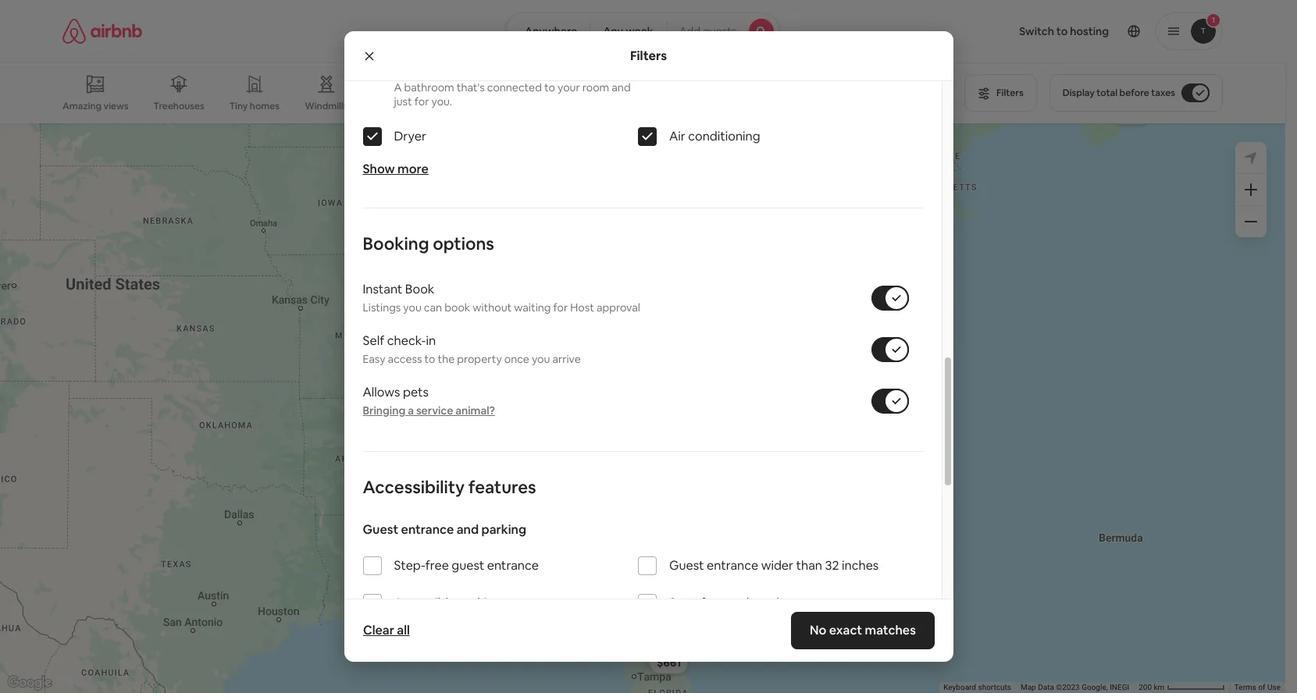 Task type: locate. For each thing, give the bounding box(es) containing it.
1 horizontal spatial free
[[701, 595, 724, 612]]

0 vertical spatial step-
[[394, 558, 426, 574]]

entrance up "path"
[[707, 558, 759, 574]]

guest down accessibility
[[363, 522, 399, 538]]

0 vertical spatial free
[[426, 558, 449, 574]]

1 vertical spatial free
[[701, 595, 724, 612]]

you right once
[[532, 353, 550, 367]]

no
[[810, 623, 827, 639]]

and inside a bathroom that's connected to your room and just for you.
[[612, 81, 631, 95]]

self check-in easy access to the property once you arrive
[[363, 333, 581, 367]]

taxes
[[1152, 87, 1176, 99]]

show for show more
[[363, 161, 395, 178]]

guest up show list button
[[669, 558, 704, 574]]

show inside button
[[611, 599, 639, 613]]

for
[[415, 95, 429, 109], [553, 301, 568, 315]]

0 horizontal spatial show
[[363, 161, 395, 178]]

0 horizontal spatial and
[[457, 522, 479, 538]]

before
[[1120, 87, 1150, 99]]

0 horizontal spatial to
[[425, 353, 435, 367]]

step- up accessible
[[394, 558, 426, 574]]

instant
[[363, 281, 403, 298]]

week
[[626, 24, 654, 38]]

bathroom
[[404, 81, 454, 95]]

show more button
[[363, 161, 429, 178]]

free down guest entrance and parking
[[426, 558, 449, 574]]

step- for step-free guest entrance
[[394, 558, 426, 574]]

data
[[1038, 684, 1055, 692]]

wider
[[761, 558, 794, 574]]

any
[[603, 24, 624, 38]]

profile element
[[799, 0, 1223, 62]]

1 horizontal spatial step-
[[669, 595, 701, 612]]

more
[[398, 161, 429, 178]]

you down the book
[[403, 301, 422, 315]]

all
[[397, 623, 410, 639]]

anywhere
[[525, 24, 578, 38]]

km
[[1154, 684, 1165, 692]]

a
[[408, 404, 414, 418]]

entrance up spot
[[487, 558, 539, 574]]

guest
[[363, 522, 399, 538], [669, 558, 704, 574]]

google image
[[4, 673, 55, 694]]

1 vertical spatial guest
[[794, 595, 827, 612]]

parking down features
[[482, 522, 526, 538]]

group containing amazing views
[[62, 62, 955, 123]]

1 vertical spatial parking
[[458, 595, 502, 612]]

0 vertical spatial guest
[[363, 522, 399, 538]]

1 horizontal spatial you
[[532, 353, 550, 367]]

show inside 'filters' dialog
[[363, 161, 395, 178]]

once
[[504, 353, 530, 367]]

1 horizontal spatial for
[[553, 301, 568, 315]]

guest entrance and parking
[[363, 522, 526, 538]]

allows
[[363, 385, 400, 401]]

in
[[426, 333, 436, 349]]

the left the property
[[438, 353, 455, 367]]

0 vertical spatial parking
[[482, 522, 526, 538]]

$661
[[657, 657, 681, 671]]

map
[[1021, 684, 1036, 692]]

step- right list
[[669, 595, 701, 612]]

200 km
[[1139, 684, 1167, 692]]

1 horizontal spatial and
[[612, 81, 631, 95]]

filters
[[630, 47, 667, 64]]

None search field
[[505, 12, 781, 50]]

0 vertical spatial and
[[612, 81, 631, 95]]

0 horizontal spatial for
[[415, 95, 429, 109]]

0 vertical spatial you
[[403, 301, 422, 315]]

0 vertical spatial to
[[544, 81, 555, 95]]

$787 button
[[533, 446, 572, 468]]

shortcuts
[[978, 684, 1012, 692]]

1 horizontal spatial the
[[772, 595, 791, 612]]

1 horizontal spatial guest
[[794, 595, 827, 612]]

book
[[445, 301, 470, 315]]

guest for guest entrance wider than 32 inches
[[669, 558, 704, 574]]

1 horizontal spatial to
[[544, 81, 555, 95]]

1 vertical spatial to
[[425, 353, 435, 367]]

show left list
[[611, 599, 639, 613]]

show left the more in the top of the page
[[363, 161, 395, 178]]

to
[[544, 81, 555, 95], [425, 353, 435, 367], [756, 595, 769, 612]]

1 vertical spatial and
[[457, 522, 479, 538]]

0 horizontal spatial step-
[[394, 558, 426, 574]]

to down the in
[[425, 353, 435, 367]]

to left your
[[544, 81, 555, 95]]

group
[[62, 62, 955, 123]]

clear
[[363, 623, 394, 639]]

guest up accessible parking spot
[[452, 558, 485, 574]]

1 horizontal spatial show
[[611, 599, 639, 613]]

for left the host
[[553, 301, 568, 315]]

0 horizontal spatial free
[[426, 558, 449, 574]]

step-
[[394, 558, 426, 574], [669, 595, 701, 612]]

google,
[[1082, 684, 1108, 692]]

exact
[[829, 623, 862, 639]]

0 horizontal spatial the
[[438, 353, 455, 367]]

for inside a bathroom that's connected to your room and just for you.
[[415, 95, 429, 109]]

to right "path"
[[756, 595, 769, 612]]

1 vertical spatial you
[[532, 353, 550, 367]]

0 vertical spatial for
[[415, 95, 429, 109]]

parking left spot
[[458, 595, 502, 612]]

1 vertical spatial the
[[772, 595, 791, 612]]

0 vertical spatial show
[[363, 161, 395, 178]]

©2023
[[1056, 684, 1080, 692]]

1 vertical spatial guest
[[669, 558, 704, 574]]

zoom out image
[[1245, 216, 1258, 228]]

connected
[[487, 81, 542, 95]]

and right the room
[[612, 81, 631, 95]]

than
[[796, 558, 823, 574]]

guest up no
[[794, 595, 827, 612]]

and up step-free guest entrance
[[457, 522, 479, 538]]

the
[[438, 353, 455, 367], [772, 595, 791, 612]]

0 vertical spatial the
[[438, 353, 455, 367]]

for right just
[[415, 95, 429, 109]]

accessible parking spot
[[394, 595, 531, 612]]

anywhere button
[[505, 12, 591, 50]]

conditioning
[[688, 128, 761, 145]]

approval
[[597, 301, 640, 315]]

host
[[570, 301, 594, 315]]

just
[[394, 95, 412, 109]]

add guests button
[[666, 12, 781, 50]]

free left "path"
[[701, 595, 724, 612]]

guests
[[703, 24, 737, 38]]

animal?
[[456, 404, 495, 418]]

1 vertical spatial show
[[611, 599, 639, 613]]

filters dialog
[[344, 0, 953, 676]]

0 horizontal spatial you
[[403, 301, 422, 315]]

1 horizontal spatial guest
[[669, 558, 704, 574]]

you inside self check-in easy access to the property once you arrive
[[532, 353, 550, 367]]

show for show list
[[611, 599, 639, 613]]

air
[[669, 128, 686, 145]]

keyboard shortcuts
[[944, 684, 1012, 692]]

2 vertical spatial to
[[756, 595, 769, 612]]

the down wider
[[772, 595, 791, 612]]

$787
[[540, 450, 565, 464]]

1 vertical spatial step-
[[669, 595, 701, 612]]

step- for step-free path to the guest entrance
[[669, 595, 701, 612]]

guest
[[452, 558, 485, 574], [794, 595, 827, 612]]

parking
[[482, 522, 526, 538], [458, 595, 502, 612]]

1 vertical spatial for
[[553, 301, 568, 315]]

to inside self check-in easy access to the property once you arrive
[[425, 353, 435, 367]]

0 horizontal spatial guest
[[452, 558, 485, 574]]

0 horizontal spatial guest
[[363, 522, 399, 538]]

step-free path to the guest entrance
[[669, 595, 881, 612]]

any week
[[603, 24, 654, 38]]

for inside instant book listings you can book without waiting for host approval
[[553, 301, 568, 315]]

accessible
[[394, 595, 456, 612]]

entrance
[[401, 522, 454, 538], [487, 558, 539, 574], [707, 558, 759, 574], [829, 595, 881, 612]]

guest entrance wider than 32 inches
[[669, 558, 879, 574]]

you
[[403, 301, 422, 315], [532, 353, 550, 367]]

terms
[[1235, 684, 1257, 692]]

guest for guest entrance and parking
[[363, 522, 399, 538]]



Task type: describe. For each thing, give the bounding box(es) containing it.
add guests
[[679, 24, 737, 38]]

display total before taxes button
[[1050, 74, 1223, 112]]

booking options
[[363, 233, 494, 255]]

dryer
[[394, 128, 426, 145]]

matches
[[865, 623, 916, 639]]

easy
[[363, 353, 386, 367]]

clear all button
[[355, 616, 417, 647]]

inegi
[[1110, 684, 1130, 692]]

accessibility features
[[363, 477, 536, 499]]

bringing a service animal? button
[[363, 404, 495, 418]]

access
[[388, 353, 422, 367]]

$661 button
[[650, 653, 688, 675]]

show more
[[363, 161, 429, 178]]

inches
[[842, 558, 879, 574]]

you.
[[432, 95, 452, 109]]

treehouses
[[154, 100, 205, 112]]

entrance down accessibility
[[401, 522, 454, 538]]

listings
[[363, 301, 401, 315]]

air conditioning
[[669, 128, 761, 145]]

accessibility
[[363, 477, 465, 499]]

none search field containing anywhere
[[505, 12, 781, 50]]

step-free guest entrance
[[394, 558, 539, 574]]

tiny
[[230, 100, 248, 112]]

path
[[727, 595, 754, 612]]

zoom in image
[[1245, 184, 1258, 196]]

map data ©2023 google, inegi
[[1021, 684, 1130, 692]]

2 horizontal spatial to
[[756, 595, 769, 612]]

display total before taxes
[[1063, 87, 1176, 99]]

list
[[641, 599, 656, 613]]

free for guest
[[426, 558, 449, 574]]

$598
[[511, 200, 537, 215]]

cabins
[[449, 100, 479, 112]]

tiny homes
[[230, 100, 280, 112]]

amazing views
[[62, 100, 129, 112]]

check-
[[387, 333, 426, 349]]

0 vertical spatial guest
[[452, 558, 485, 574]]

views
[[104, 100, 129, 112]]

waiting
[[514, 301, 551, 315]]

without
[[473, 301, 512, 315]]

$598 button
[[504, 197, 544, 218]]

any week button
[[590, 12, 667, 50]]

book
[[405, 281, 435, 298]]

spot
[[504, 595, 531, 612]]

of
[[1259, 684, 1266, 692]]

windmills
[[305, 100, 348, 112]]

the inside self check-in easy access to the property once you arrive
[[438, 353, 455, 367]]

clear all
[[363, 623, 410, 639]]

no exact matches
[[810, 623, 916, 639]]

show list
[[611, 599, 656, 613]]

to inside a bathroom that's connected to your room and just for you.
[[544, 81, 555, 95]]

amazing
[[62, 100, 102, 112]]

service
[[416, 404, 453, 418]]

yurts
[[384, 100, 407, 112]]

self
[[363, 333, 385, 349]]

arrive
[[553, 353, 581, 367]]

options
[[433, 233, 494, 255]]

show list button
[[595, 587, 691, 625]]

add
[[679, 24, 701, 38]]

bringing
[[363, 404, 406, 418]]

instant book listings you can book without waiting for host approval
[[363, 281, 640, 315]]

use
[[1268, 684, 1281, 692]]

your
[[558, 81, 580, 95]]

no exact matches link
[[791, 612, 935, 650]]

a bathroom that's connected to your room and just for you.
[[394, 81, 631, 109]]

property
[[457, 353, 502, 367]]

google map
showing 107 stays. region
[[0, 103, 1286, 694]]

allows pets bringing a service animal?
[[363, 385, 495, 418]]

pets
[[403, 385, 429, 401]]

200
[[1139, 684, 1152, 692]]

keyboard shortcuts button
[[944, 683, 1012, 694]]

total
[[1097, 87, 1118, 99]]

homes
[[250, 100, 280, 112]]

free for path
[[701, 595, 724, 612]]

entrance up the 'no exact matches'
[[829, 595, 881, 612]]

200 km button
[[1134, 683, 1230, 694]]

terms of use link
[[1235, 684, 1281, 692]]

you inside instant book listings you can book without waiting for host approval
[[403, 301, 422, 315]]

booking
[[363, 233, 429, 255]]

32
[[825, 558, 839, 574]]

keyboard
[[944, 684, 976, 692]]

a
[[394, 81, 402, 95]]

features
[[469, 477, 536, 499]]

can
[[424, 301, 442, 315]]



Task type: vqa. For each thing, say whether or not it's contained in the screenshot.
POLICY within the Review the Host's full cancellation policy which applies even if you cancel for illness or disruptions caused by COVID-19.
no



